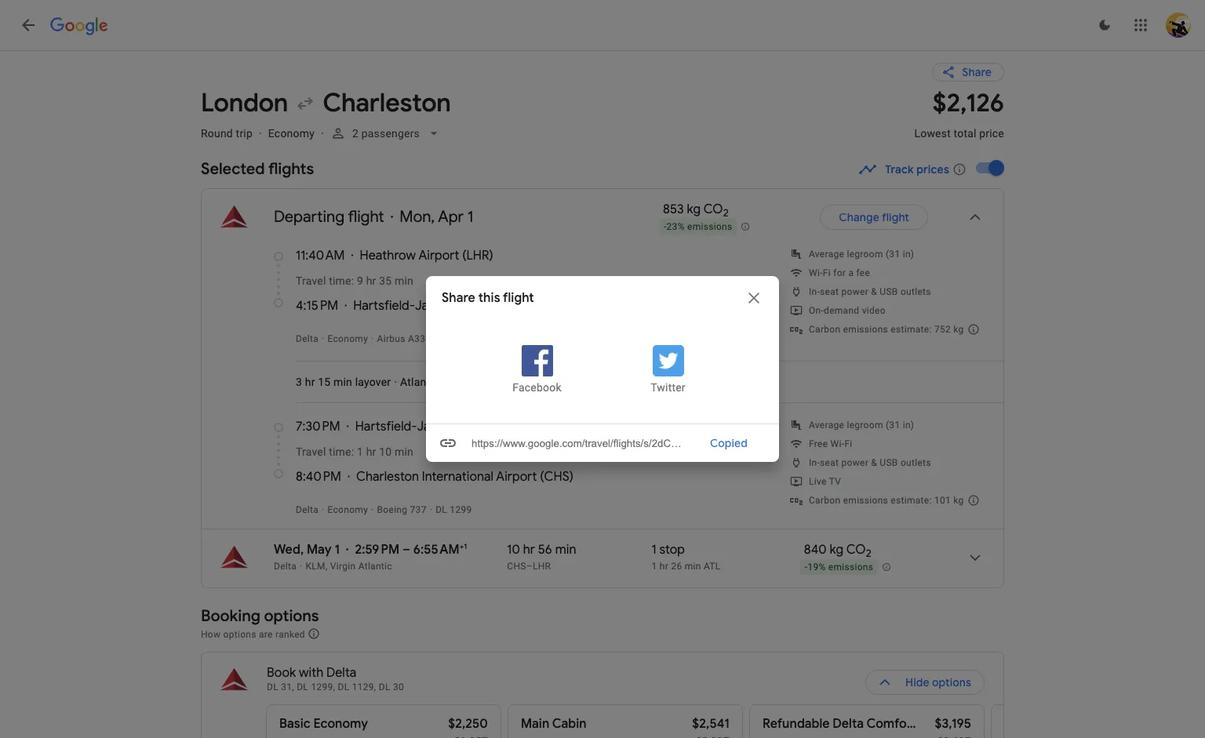 Task type: vqa. For each thing, say whether or not it's contained in the screenshot.
art
no



Task type: describe. For each thing, give the bounding box(es) containing it.
1 horizontal spatial flight
[[503, 290, 534, 306]]

this
[[478, 290, 500, 306]]

in- for charleston international airport
[[809, 458, 820, 469]]

- for 853 kg co
[[664, 221, 667, 232]]

- for 840 kg co
[[805, 562, 808, 573]]

flights
[[268, 159, 314, 179]]

2 for 853
[[723, 207, 729, 220]]

travel for 7:30 pm
[[296, 446, 326, 458]]

legroom for charleston international airport
[[847, 420, 883, 431]]

jackson for hartsfield-jackson atlanta international airport
[[415, 298, 462, 314]]

hr for 1 stop 1 hr 26 min atl
[[660, 561, 669, 572]]

are
[[259, 629, 273, 640]]

track prices
[[885, 162, 949, 177]]

15
[[318, 376, 331, 389]]

Copy link field
[[470, 431, 685, 456]]

hr for travel time: 9 hr 35 min
[[366, 275, 376, 287]]

time: for 4:15 pm
[[329, 275, 354, 287]]

hartsfield- for hartsfield-jackson atlanta international airport (atl)
[[355, 419, 417, 435]]

charleston for charleston international airport (chs)
[[356, 469, 419, 485]]

 image right the layover
[[394, 376, 397, 389]]

 image right 737
[[430, 505, 432, 516]]

power for charleston international airport
[[842, 458, 869, 469]]

1299,
[[311, 682, 335, 693]]

basic
[[279, 717, 311, 732]]

in-seat power & usb outlets for hartsfield-jackson atlanta international airport
[[809, 287, 931, 298]]

economy down 8:40 pm
[[328, 505, 368, 516]]

flight details. departing flight on monday, april 1. leaves heathrow airport at 11:40 am on monday, april 1 and arrives at charleston international airport at 8:40 pm on monday, april 1. image
[[966, 208, 985, 227]]

share button
[[932, 63, 1004, 82]]

atlantic
[[358, 561, 392, 572]]

23%
[[667, 221, 685, 232]]

min for 1 stop 1 hr 26 min atl
[[685, 561, 701, 572]]

2 for 840
[[866, 547, 872, 561]]

on-demand video
[[809, 305, 886, 316]]

3 dl from the left
[[338, 682, 350, 693]]

usb for hartsfield-jackson atlanta international airport
[[880, 287, 898, 298]]

a
[[849, 268, 854, 279]]

main cabin
[[521, 717, 587, 732]]

in-seat power & usb outlets for charleston international airport
[[809, 458, 931, 469]]

book
[[267, 666, 296, 681]]

1 for time:
[[357, 446, 363, 458]]

in) for hartsfield-jackson atlanta international airport
[[903, 249, 914, 260]]

usb for charleston international airport
[[880, 458, 898, 469]]

live tv
[[809, 476, 841, 487]]

carbon for hartsfield-jackson atlanta international airport
[[809, 324, 841, 335]]

trip
[[236, 127, 253, 140]]

9
[[357, 275, 363, 287]]

(31 for hartsfield-jackson atlanta international airport
[[886, 249, 900, 260]]

demand
[[824, 305, 860, 316]]

hr for travel time: 1 hr 10 min
[[366, 446, 376, 458]]

airbus
[[377, 334, 405, 345]]

$2,250
[[448, 717, 488, 732]]

share for share this flight
[[442, 290, 475, 306]]

(chs)
[[540, 469, 574, 485]]

2 passengers
[[352, 127, 420, 140]]

min for travel time: 9 hr 35 min
[[395, 275, 413, 287]]

min right 15
[[334, 376, 352, 389]]

London to Charleston and back text field
[[201, 87, 896, 119]]

2637 British pounds text field
[[937, 735, 971, 738]]

(31 for charleston international airport
[[886, 420, 900, 431]]

book with delta dl 31, dl 1299, dl 1129, dl 30
[[267, 666, 404, 693]]

airbus a330-900neo
[[377, 334, 467, 345]]

10 hr 56 min chs – lhr
[[507, 542, 576, 572]]

virgin
[[330, 561, 356, 572]]

travel time: 9 hr 35 min
[[296, 275, 413, 287]]

copied
[[710, 436, 748, 450]]

2097 British pounds text field
[[696, 735, 730, 738]]

free
[[809, 439, 828, 450]]

price
[[980, 127, 1004, 140]]

delta down 8:40 pm text field
[[296, 505, 319, 516]]

free wi-fi
[[809, 439, 853, 450]]

share this flight
[[442, 290, 534, 306]]

in- for hartsfield-jackson atlanta international airport
[[809, 287, 820, 298]]

boeing 737
[[377, 505, 427, 516]]

for
[[833, 268, 846, 279]]

on-
[[809, 305, 824, 316]]

1 horizontal spatial wi-
[[831, 439, 845, 450]]

economy down dl 31, dl 1299, dl 1129, dl 30 text box
[[314, 717, 368, 732]]

19%
[[808, 562, 826, 573]]

840
[[804, 542, 827, 558]]

basic economy
[[279, 717, 368, 732]]

carbon emissions estimate: 101 kg
[[809, 495, 964, 506]]

total
[[954, 127, 977, 140]]

booking options
[[201, 607, 319, 626]]

(lhr)
[[462, 248, 493, 264]]

booking
[[201, 607, 260, 626]]

$2,541
[[692, 717, 730, 732]]

chs
[[507, 561, 526, 572]]

Departure time: 11:40 AM. text field
[[296, 248, 345, 264]]

Departure time: 2:59 PM. text field
[[355, 542, 400, 558]]

fee
[[857, 268, 870, 279]]

in) for charleston international airport
[[903, 420, 914, 431]]

7:30 pm
[[296, 419, 340, 435]]

+1
[[460, 542, 467, 552]]

departing flight
[[274, 207, 384, 227]]

selected flights
[[201, 159, 314, 179]]

heathrow
[[360, 248, 416, 264]]

wed,
[[274, 542, 304, 558]]

lhr
[[533, 561, 551, 572]]

752
[[935, 324, 951, 335]]

flight for change flight
[[882, 210, 909, 224]]

0 vertical spatial 10
[[379, 446, 392, 458]]

31,
[[281, 682, 294, 693]]

seat for hartsfield-jackson atlanta international airport
[[820, 287, 839, 298]]

options for how
[[223, 629, 256, 640]]

list inside main content
[[202, 189, 1004, 588]]

Flight numbers DL 31, DL 1299, DL 1129, DL 30 text field
[[267, 682, 404, 693]]

hartsfield-jackson atlanta international airport
[[353, 298, 626, 314]]

atlanta for hartsfield-jackson atlanta international airport (atl)
[[467, 419, 507, 435]]

how
[[201, 629, 221, 640]]

charleston international airport (chs)
[[356, 469, 574, 485]]

– inside 10 hr 56 min chs – lhr
[[526, 561, 533, 572]]

hide
[[906, 676, 930, 690]]

close image
[[745, 289, 764, 308]]

kg inside 840 kg co 2
[[830, 542, 844, 558]]

delta down "wed,"
[[274, 561, 297, 572]]

min inside 10 hr 56 min chs – lhr
[[555, 542, 576, 558]]

wi-fi for a fee
[[809, 268, 870, 279]]

with
[[299, 666, 324, 681]]

average for charleston international airport
[[809, 420, 844, 431]]

comfort
[[867, 717, 917, 732]]

change flight
[[839, 210, 909, 224]]

layover
[[355, 376, 391, 389]]

refundable
[[763, 717, 830, 732]]

$3,195
[[935, 717, 971, 732]]

estimate: for hartsfield-jackson atlanta international airport
[[891, 324, 932, 335]]

mon,
[[400, 207, 435, 227]]

2 passengers button
[[324, 119, 448, 148]]

hide options
[[906, 676, 971, 690]]

power for hartsfield-jackson atlanta international airport
[[842, 287, 869, 298]]

cabin
[[552, 717, 587, 732]]

$2,126
[[933, 87, 1004, 119]]

0 horizontal spatial fi
[[823, 268, 831, 279]]

learn more about booking options image
[[308, 628, 320, 640]]

1 for may
[[335, 542, 340, 558]]

2:59 pm – 6:55 am +1
[[355, 542, 467, 558]]

tv
[[829, 476, 841, 487]]

2:59 pm
[[355, 542, 400, 558]]

2 inside 2 passengers popup button
[[352, 127, 359, 140]]

average for hartsfield-jackson atlanta international airport
[[809, 249, 844, 260]]

total duration 10 hr 56 min. element
[[507, 542, 652, 560]]

$2,126 lowest total price
[[915, 87, 1004, 140]]



Task type: locate. For each thing, give the bounding box(es) containing it.
1 for apr
[[467, 207, 473, 227]]

0 horizontal spatial 2
[[352, 127, 359, 140]]

1129,
[[352, 682, 376, 693]]

share up 2126 us dollars element
[[962, 65, 992, 79]]

0 vertical spatial average
[[809, 249, 844, 260]]

1 vertical spatial share
[[442, 290, 475, 306]]

1 vertical spatial usb
[[880, 458, 898, 469]]

0 vertical spatial seat
[[820, 287, 839, 298]]

economy up 3 hr 15 min layover
[[328, 334, 368, 345]]

min for travel time: 1 hr 10 min
[[395, 446, 413, 458]]

options inside "hide options" dropdown button
[[932, 676, 971, 690]]

2 inside 840 kg co 2
[[866, 547, 872, 561]]

None text field
[[915, 87, 1004, 154]]

in-seat power & usb outlets up video
[[809, 287, 931, 298]]

2 usb from the top
[[880, 458, 898, 469]]

wed, may 1
[[274, 542, 340, 558]]

1 vertical spatial average
[[809, 420, 844, 431]]

carbon for charleston international airport
[[809, 495, 841, 506]]

10
[[379, 446, 392, 458], [507, 542, 520, 558]]

1 power from the top
[[842, 287, 869, 298]]

options for hide
[[932, 676, 971, 690]]

jackson
[[415, 298, 462, 314], [417, 419, 464, 435]]

0 vertical spatial in)
[[903, 249, 914, 260]]

dl left '30'
[[379, 682, 391, 693]]

1 vertical spatial hartsfield-
[[355, 419, 417, 435]]

1 vertical spatial average legroom (31 in)
[[809, 420, 914, 431]]

outlets for hartsfield-jackson atlanta international airport
[[901, 287, 931, 298]]

1 vertical spatial estimate:
[[891, 495, 932, 506]]

2 up -19% emissions in the bottom of the page
[[866, 547, 872, 561]]

co
[[704, 202, 723, 217], [846, 542, 866, 558]]

wi- right free
[[831, 439, 845, 450]]

0 vertical spatial outlets
[[901, 287, 931, 298]]

(31 down change flight
[[886, 249, 900, 260]]

time:
[[329, 275, 354, 287], [329, 446, 354, 458]]

time: up 8:40 pm text field
[[329, 446, 354, 458]]

international up dl 1299
[[422, 469, 494, 485]]

co up -19% emissions in the bottom of the page
[[846, 542, 866, 558]]

fi left for at the top right of the page
[[823, 268, 831, 279]]

round
[[201, 127, 233, 140]]

10 up boeing
[[379, 446, 392, 458]]

dl 1299
[[436, 505, 472, 516]]

1 horizontal spatial 10
[[507, 542, 520, 558]]

0 horizontal spatial share
[[442, 290, 475, 306]]

2 power from the top
[[842, 458, 869, 469]]

 image left "mon,"
[[390, 208, 393, 227]]

0 horizontal spatial wi-
[[809, 268, 823, 279]]

& for charleston international airport
[[871, 458, 877, 469]]

stop
[[660, 542, 685, 558]]

1 vertical spatial (31
[[886, 420, 900, 431]]

1 estimate: from the top
[[891, 324, 932, 335]]

2 horizontal spatial options
[[932, 676, 971, 690]]

2 vertical spatial international
[[422, 469, 494, 485]]

1 vertical spatial time:
[[329, 446, 354, 458]]

outlets up carbon emissions estimate: 752 kg
[[901, 287, 931, 298]]

legroom for hartsfield-jackson atlanta international airport
[[847, 249, 883, 260]]

hartsfield- up travel time: 1 hr 10 min
[[355, 419, 417, 435]]

4:15 pm
[[296, 298, 338, 314]]

1 vertical spatial 10
[[507, 542, 520, 558]]

live
[[809, 476, 827, 487]]

1857 British pounds text field
[[454, 735, 488, 738]]

2 seat from the top
[[820, 458, 839, 469]]

1 horizontal spatial options
[[264, 607, 319, 626]]

3 hr 15 min layover
[[296, 376, 391, 389]]

charleston up 2 passengers
[[323, 87, 451, 119]]

carbon emissions estimate: 752 kg
[[809, 324, 964, 335]]

hartsfield-
[[353, 298, 415, 314], [355, 419, 417, 435]]

delta down the 4:15 pm
[[296, 334, 319, 345]]

options for booking
[[264, 607, 319, 626]]

& up carbon emissions estimate: 101 kg
[[871, 458, 877, 469]]

passengers
[[361, 127, 420, 140]]

options right hide
[[932, 676, 971, 690]]

main content containing london
[[201, 50, 1205, 738]]

dl left the '31,'
[[267, 682, 279, 693]]

layover (1 of 1) is a 1 hr 26 min layover at hartsfield-jackson atlanta international airport in atlanta. element
[[652, 560, 796, 573]]

ranked
[[275, 629, 305, 640]]

facebook
[[513, 381, 562, 394]]

- down 853 in the right top of the page
[[664, 221, 667, 232]]

1 vertical spatial in)
[[903, 420, 914, 431]]

2 & from the top
[[871, 458, 877, 469]]

airport
[[419, 248, 459, 264], [582, 298, 623, 314], [584, 419, 625, 435], [496, 469, 537, 485]]

1 vertical spatial seat
[[820, 458, 839, 469]]

-19% emissions
[[805, 562, 874, 573]]

2 left the passengers
[[352, 127, 359, 140]]

 image right trip
[[259, 127, 262, 140]]

2 average legroom (31 in) from the top
[[809, 420, 914, 431]]

10 up chs
[[507, 542, 520, 558]]

0 vertical spatial travel
[[296, 275, 326, 287]]

0 vertical spatial average legroom (31 in)
[[809, 249, 914, 260]]

2 horizontal spatial 2
[[866, 547, 872, 561]]

average legroom (31 in) up fee
[[809, 249, 914, 260]]

delta left comfort
[[833, 717, 864, 732]]

options down booking
[[223, 629, 256, 640]]

learn more about tracked prices image
[[953, 162, 967, 177]]

1 horizontal spatial share
[[962, 65, 992, 79]]

list
[[202, 189, 1004, 588]]

1 vertical spatial legroom
[[847, 420, 883, 431]]

none text field containing $2,126
[[915, 87, 1004, 154]]

flight right this
[[503, 290, 534, 306]]

1 horizontal spatial fi
[[845, 439, 853, 450]]

26
[[671, 561, 682, 572]]

co up -23% emissions
[[704, 202, 723, 217]]

0 vertical spatial estimate:
[[891, 324, 932, 335]]

1 vertical spatial –
[[526, 561, 533, 572]]

international down facebook
[[510, 419, 582, 435]]

0 vertical spatial carbon
[[809, 324, 841, 335]]

atlanta
[[465, 298, 505, 314], [400, 376, 439, 389], [467, 419, 507, 435]]

1 stop flight. element
[[652, 542, 685, 560]]

0 horizontal spatial -
[[664, 221, 667, 232]]

atl
[[704, 561, 721, 572]]

min right 26
[[685, 561, 701, 572]]

twitter
[[651, 381, 686, 394]]

1 in- from the top
[[809, 287, 820, 298]]

2 up -23% emissions
[[723, 207, 729, 220]]

1 horizontal spatial –
[[526, 561, 533, 572]]

co inside 840 kg co 2
[[846, 542, 866, 558]]

hartsfield- for hartsfield-jackson atlanta international airport
[[353, 298, 415, 314]]

35
[[379, 275, 392, 287]]

0 horizontal spatial options
[[223, 629, 256, 640]]

power down a
[[842, 287, 869, 298]]

kg right 101
[[954, 495, 964, 506]]

1 vertical spatial atlanta
[[400, 376, 439, 389]]

2 outlets from the top
[[901, 458, 931, 469]]

dl right 1299,
[[338, 682, 350, 693]]

carbon emissions estimate: 101 kilograms element
[[809, 495, 964, 506]]

 image
[[259, 127, 262, 140], [321, 127, 324, 140], [390, 208, 393, 227], [394, 376, 397, 389], [430, 505, 432, 516]]

co for 840 kg co
[[846, 542, 866, 558]]

0 vertical spatial in-
[[809, 287, 820, 298]]

hr inside 10 hr 56 min chs – lhr
[[523, 542, 535, 558]]

average legroom (31 in) up the "free wi-fi"
[[809, 420, 914, 431]]

0 vertical spatial time:
[[329, 275, 354, 287]]

2 vertical spatial options
[[932, 676, 971, 690]]

dl
[[267, 682, 279, 693], [297, 682, 309, 693], [338, 682, 350, 693], [379, 682, 391, 693]]

copied button
[[426, 424, 779, 462], [691, 431, 767, 456]]

(31 up 'carbon emissions estimate: 101 kilograms' element
[[886, 420, 900, 431]]

usb up carbon emissions estimate: 101 kg
[[880, 458, 898, 469]]

10 inside 10 hr 56 min chs – lhr
[[507, 542, 520, 558]]

travel
[[296, 275, 326, 287], [296, 446, 326, 458]]

1 average legroom (31 in) from the top
[[809, 249, 914, 260]]

co for 853 kg co
[[704, 202, 723, 217]]

video
[[862, 305, 886, 316]]

0 vertical spatial 2
[[352, 127, 359, 140]]

estimate: for charleston international airport
[[891, 495, 932, 506]]

1 in) from the top
[[903, 249, 914, 260]]

0 horizontal spatial flight
[[348, 207, 384, 227]]

2126 us dollars element
[[933, 87, 1004, 119]]

heathrow airport (lhr)
[[360, 248, 493, 264]]

plus
[[920, 717, 944, 732]]

international for hartsfield-jackson atlanta international airport (atl)
[[510, 419, 582, 435]]

fi right free
[[845, 439, 853, 450]]

0 vertical spatial fi
[[823, 268, 831, 279]]

min right 56
[[555, 542, 576, 558]]

share inside button
[[962, 65, 992, 79]]

charleston up boeing
[[356, 469, 419, 485]]

how options are ranked
[[201, 629, 308, 640]]

flight right change
[[882, 210, 909, 224]]

min up boeing 737
[[395, 446, 413, 458]]

list containing departing flight
[[202, 189, 1004, 588]]

may
[[307, 542, 332, 558]]

Arrival time: 4:15 PM. text field
[[296, 298, 338, 314]]

2 in- from the top
[[809, 458, 820, 469]]

900neo
[[434, 334, 467, 345]]

1 horizontal spatial -
[[805, 562, 808, 573]]

legroom up the "free wi-fi"
[[847, 420, 883, 431]]

0 vertical spatial -
[[664, 221, 667, 232]]

1 for stop
[[652, 561, 657, 572]]

1 vertical spatial fi
[[845, 439, 853, 450]]

carbon
[[809, 324, 841, 335], [809, 495, 841, 506]]

0 vertical spatial co
[[704, 202, 723, 217]]

international right this
[[508, 298, 580, 314]]

1 vertical spatial wi-
[[831, 439, 845, 450]]

change
[[839, 210, 880, 224]]

0 horizontal spatial –
[[403, 542, 410, 558]]

1 vertical spatial jackson
[[417, 419, 464, 435]]

delta up dl 31, dl 1299, dl 1129, dl 30 text box
[[327, 666, 356, 681]]

average legroom (31 in) for hartsfield-jackson atlanta international airport
[[809, 249, 914, 260]]

0 vertical spatial share
[[962, 65, 992, 79]]

atlanta for hartsfield-jackson atlanta international airport
[[465, 298, 505, 314]]

travel up 4:15 pm text field
[[296, 275, 326, 287]]

1 vertical spatial -
[[805, 562, 808, 573]]

2 in-seat power & usb outlets from the top
[[809, 458, 931, 469]]

min inside 1 stop 1 hr 26 min atl
[[685, 561, 701, 572]]

3
[[296, 376, 302, 389]]

– down total duration 10 hr 56 min. element
[[526, 561, 533, 572]]

selected
[[201, 159, 265, 179]]

outlets for charleston international airport
[[901, 458, 931, 469]]

flight for departing flight
[[348, 207, 384, 227]]

2 carbon from the top
[[809, 495, 841, 506]]

1 legroom from the top
[[847, 249, 883, 260]]

facebook button
[[487, 333, 587, 408]]

hartsfield-jackson atlanta international airport (atl)
[[355, 419, 657, 435]]

1 average from the top
[[809, 249, 844, 260]]

co inside the 853 kg co 2
[[704, 202, 723, 217]]

estimate: left 101
[[891, 495, 932, 506]]

klm,
[[306, 561, 328, 572]]

& for hartsfield-jackson atlanta international airport
[[871, 287, 877, 298]]

legroom up fee
[[847, 249, 883, 260]]

1 vertical spatial charleston
[[356, 469, 419, 485]]

853
[[663, 202, 684, 217]]

atlanta up 900neo
[[465, 298, 505, 314]]

delta inside book with delta dl 31, dl 1299, dl 1129, dl 30
[[327, 666, 356, 681]]

in- up live
[[809, 458, 820, 469]]

seat down wi-fi for a fee
[[820, 287, 839, 298]]

 image left 2 passengers
[[321, 127, 324, 140]]

0 vertical spatial &
[[871, 287, 877, 298]]

6:55 am
[[413, 542, 460, 558]]

kg up -19% emissions in the bottom of the page
[[830, 542, 844, 558]]

power down the "free wi-fi"
[[842, 458, 869, 469]]

international for hartsfield-jackson atlanta international airport
[[508, 298, 580, 314]]

seat down the "free wi-fi"
[[820, 458, 839, 469]]

737
[[410, 505, 427, 516]]

0 vertical spatial –
[[403, 542, 410, 558]]

time: for 8:40 pm
[[329, 446, 354, 458]]

in- up on-
[[809, 287, 820, 298]]

0 vertical spatial legroom
[[847, 249, 883, 260]]

hr inside 1 stop 1 hr 26 min atl
[[660, 561, 669, 572]]

legroom
[[847, 249, 883, 260], [847, 420, 883, 431]]

go back image
[[19, 16, 38, 35]]

flight up heathrow
[[348, 207, 384, 227]]

kg right the 752
[[954, 324, 964, 335]]

0 vertical spatial jackson
[[415, 298, 462, 314]]

return flight on wednesday, may 1. leaves charleston international airport at 2:59 pm on wednesday, may 1 and arrives at heathrow airport at 6:55 am on thursday, may 2. element
[[274, 542, 467, 558]]

outlets up carbon emissions estimate: 101 kg
[[901, 458, 931, 469]]

2 vertical spatial 2
[[866, 547, 872, 561]]

options
[[264, 607, 319, 626], [223, 629, 256, 640], [932, 676, 971, 690]]

min right 35
[[395, 275, 413, 287]]

charleston for charleston
[[323, 87, 451, 119]]

estimate: left the 752
[[891, 324, 932, 335]]

jackson up charleston international airport (chs)
[[417, 419, 464, 435]]

30
[[393, 682, 404, 693]]

2 in) from the top
[[903, 420, 914, 431]]

Arrival time: 6:55 AM on  Thursday, May 2. text field
[[413, 542, 467, 558]]

1 vertical spatial power
[[842, 458, 869, 469]]

london
[[201, 87, 288, 119]]

0 vertical spatial usb
[[880, 287, 898, 298]]

share left this
[[442, 290, 475, 306]]

0 vertical spatial options
[[264, 607, 319, 626]]

1 in-seat power & usb outlets from the top
[[809, 287, 931, 298]]

2 time: from the top
[[329, 446, 354, 458]]

1 vertical spatial 2
[[723, 207, 729, 220]]

travel for 11:40 am
[[296, 275, 326, 287]]

0 vertical spatial power
[[842, 287, 869, 298]]

2 average from the top
[[809, 420, 844, 431]]

learn more about booking options element
[[308, 626, 320, 643]]

average legroom (31 in) for charleston international airport
[[809, 420, 914, 431]]

carbon emissions estimate: 752 kilograms element
[[809, 324, 964, 335]]

flight inside button
[[882, 210, 909, 224]]

2 legroom from the top
[[847, 420, 883, 431]]

power
[[842, 287, 869, 298], [842, 458, 869, 469]]

1
[[467, 207, 473, 227], [357, 446, 363, 458], [335, 542, 340, 558], [652, 542, 657, 558], [652, 561, 657, 572]]

economy up flights
[[268, 127, 315, 140]]

atlanta up charleston international airport (chs)
[[467, 419, 507, 435]]

1 vertical spatial in-seat power & usb outlets
[[809, 458, 931, 469]]

1 carbon from the top
[[809, 324, 841, 335]]

1 seat from the top
[[820, 287, 839, 298]]

1 horizontal spatial co
[[846, 542, 866, 558]]

–
[[403, 542, 410, 558], [526, 561, 533, 572]]

8:40 pm
[[296, 469, 341, 485]]

carbon down on-
[[809, 324, 841, 335]]

track
[[885, 162, 914, 177]]

kg up -23% emissions
[[687, 202, 701, 217]]

1 (31 from the top
[[886, 249, 900, 260]]

Arrival time: 8:40 PM. text field
[[296, 469, 341, 485]]

travel down 7:30 pm text box
[[296, 446, 326, 458]]

jackson for hartsfield-jackson atlanta international airport (atl)
[[417, 419, 464, 435]]

1 vertical spatial carbon
[[809, 495, 841, 506]]

apr
[[438, 207, 464, 227]]

dl right the '31,'
[[297, 682, 309, 693]]

4 dl from the left
[[379, 682, 391, 693]]

twitter button
[[618, 333, 718, 408]]

usb up video
[[880, 287, 898, 298]]

1 time: from the top
[[329, 275, 354, 287]]

1 usb from the top
[[880, 287, 898, 298]]

main content
[[201, 50, 1205, 738]]

carbon down live tv
[[809, 495, 841, 506]]

0 horizontal spatial 10
[[379, 446, 392, 458]]

average up the "free wi-fi"
[[809, 420, 844, 431]]

-23% emissions
[[664, 221, 732, 232]]

2 vertical spatial atlanta
[[467, 419, 507, 435]]

1 outlets from the top
[[901, 287, 931, 298]]

1 vertical spatial outlets
[[901, 458, 931, 469]]

atlanta down a330-
[[400, 376, 439, 389]]

0 vertical spatial (31
[[886, 249, 900, 260]]

hide options button
[[866, 670, 985, 695]]

0 vertical spatial international
[[508, 298, 580, 314]]

seat for charleston international airport
[[820, 458, 839, 469]]

0 vertical spatial wi-
[[809, 268, 823, 279]]

0 horizontal spatial co
[[704, 202, 723, 217]]

2 estimate: from the top
[[891, 495, 932, 506]]

1 vertical spatial &
[[871, 458, 877, 469]]

2 inside the 853 kg co 2
[[723, 207, 729, 220]]

(atl)
[[628, 419, 657, 435]]

1 vertical spatial international
[[510, 419, 582, 435]]

time: left 9
[[329, 275, 354, 287]]

average up wi-fi for a fee
[[809, 249, 844, 260]]

in-seat power & usb outlets up tv
[[809, 458, 931, 469]]

1 horizontal spatial 2
[[723, 207, 729, 220]]

1 stop 1 hr 26 min atl
[[652, 542, 721, 572]]

wi- left for at the top right of the page
[[809, 268, 823, 279]]

share
[[962, 65, 992, 79], [442, 290, 475, 306]]

101
[[935, 495, 951, 506]]

0 vertical spatial atlanta
[[465, 298, 505, 314]]

2 dl from the left
[[297, 682, 309, 693]]

1 dl from the left
[[267, 682, 279, 693]]

fi
[[823, 268, 831, 279], [845, 439, 853, 450]]

2 (31 from the top
[[886, 420, 900, 431]]

1 travel from the top
[[296, 275, 326, 287]]

1 vertical spatial travel
[[296, 446, 326, 458]]

usb
[[880, 287, 898, 298], [880, 458, 898, 469]]

& up video
[[871, 287, 877, 298]]

1 & from the top
[[871, 287, 877, 298]]

2 travel from the top
[[296, 446, 326, 458]]

kg
[[687, 202, 701, 217], [954, 324, 964, 335], [954, 495, 964, 506], [830, 542, 844, 558]]

0 vertical spatial charleston
[[323, 87, 451, 119]]

2 horizontal spatial flight
[[882, 210, 909, 224]]

options up ranked
[[264, 607, 319, 626]]

0 vertical spatial in-seat power & usb outlets
[[809, 287, 931, 298]]

in)
[[903, 249, 914, 260], [903, 420, 914, 431]]

1 vertical spatial options
[[223, 629, 256, 640]]

Departure time: 7:30 PM. text field
[[296, 419, 340, 435]]

- down 840
[[805, 562, 808, 573]]

jackson up 900neo
[[415, 298, 462, 314]]

seat
[[820, 287, 839, 298], [820, 458, 839, 469]]

– inside 2:59 pm – 6:55 am +1
[[403, 542, 410, 558]]

kg inside the 853 kg co 2
[[687, 202, 701, 217]]

share for share
[[962, 65, 992, 79]]

– right 2:59 pm text field
[[403, 542, 410, 558]]

main
[[521, 717, 550, 732]]

1 vertical spatial in-
[[809, 458, 820, 469]]

1 vertical spatial co
[[846, 542, 866, 558]]

boeing
[[377, 505, 408, 516]]

0 vertical spatial hartsfield-
[[353, 298, 415, 314]]

hartsfield- down 35
[[353, 298, 415, 314]]



